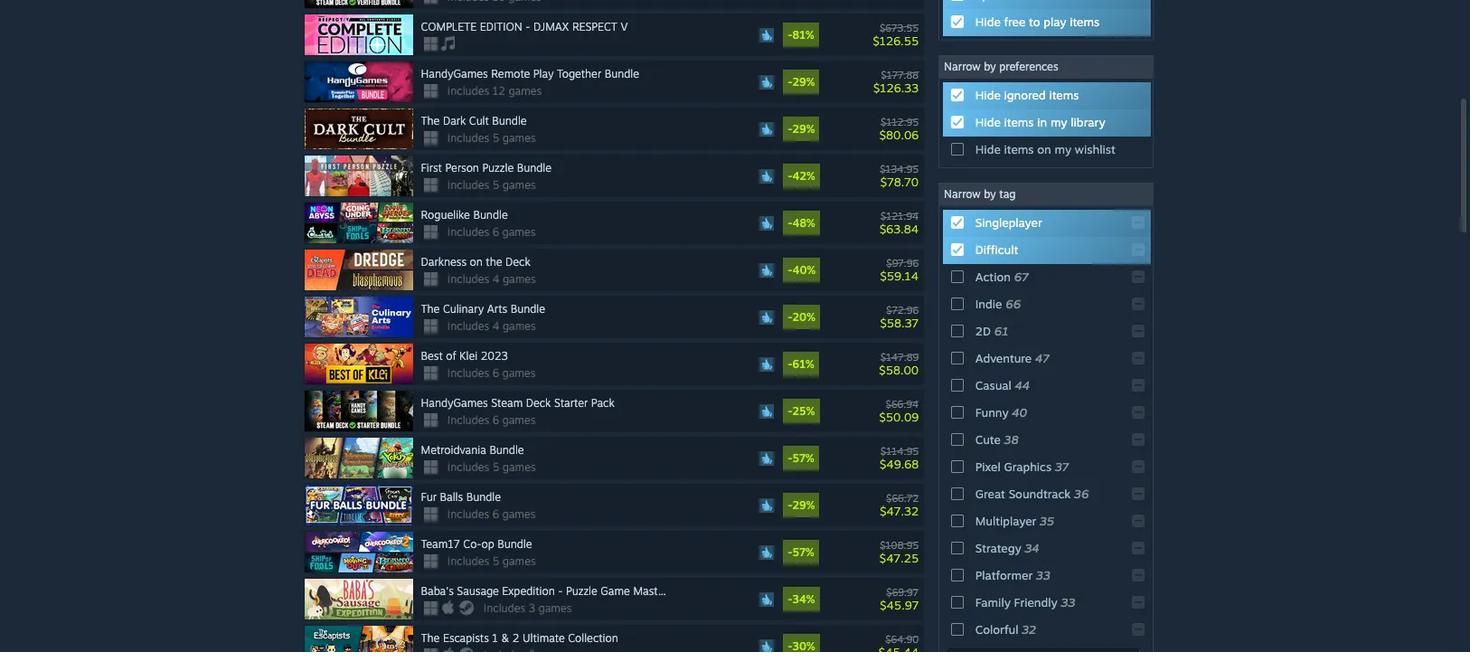 Task type: describe. For each thing, give the bounding box(es) containing it.
$47.32
[[880, 503, 919, 518]]

bundle right together at the top left
[[605, 67, 639, 81]]

$147.89 $58.00
[[879, 351, 919, 377]]

games for $49.68
[[503, 460, 536, 474]]

hide ignored items
[[976, 88, 1079, 102]]

by for tag
[[984, 187, 997, 201]]

starter
[[554, 396, 588, 410]]

- for $58.37
[[788, 310, 793, 324]]

3
[[529, 602, 535, 615]]

games for $47.25
[[503, 555, 536, 568]]

40
[[1012, 405, 1028, 420]]

action
[[976, 270, 1011, 284]]

37
[[1055, 460, 1069, 474]]

includes for $63.84
[[448, 225, 489, 239]]

- for $49.68
[[788, 451, 793, 465]]

-40%
[[788, 263, 816, 277]]

-34%
[[788, 593, 815, 606]]

includes 4 games for $59.14
[[448, 272, 536, 286]]

together
[[557, 67, 602, 81]]

$112.95
[[881, 115, 919, 128]]

1 vertical spatial deck
[[526, 396, 551, 410]]

- for $78.70
[[788, 169, 793, 183]]

items up hide items in my library
[[1050, 88, 1079, 102]]

person
[[445, 161, 479, 175]]

includes 6 games for $58.00
[[448, 366, 536, 380]]

-57% for $49.68
[[788, 451, 815, 465]]

48%
[[793, 216, 816, 230]]

$108.95
[[880, 539, 919, 551]]

5 for $80.06
[[493, 131, 500, 145]]

bundle right arts
[[511, 302, 545, 316]]

games for $63.84
[[502, 225, 536, 239]]

pixel
[[976, 460, 1001, 474]]

colorful
[[976, 622, 1019, 637]]

1 vertical spatial puzzle
[[566, 584, 598, 598]]

includes 6 games for $63.84
[[448, 225, 536, 239]]

games for $58.37
[[503, 319, 536, 333]]

soundtrack
[[1009, 487, 1071, 501]]

- for $80.06
[[788, 122, 793, 136]]

$134.95
[[880, 162, 919, 175]]

- for $58.00
[[788, 357, 793, 371]]

the for $58.37
[[421, 302, 440, 316]]

hide items on my wishlist
[[976, 142, 1116, 157]]

darkness
[[421, 255, 467, 269]]

$69.97
[[887, 586, 919, 598]]

40%
[[793, 263, 816, 277]]

strategy
[[976, 541, 1022, 555]]

includes 12 games
[[448, 84, 542, 98]]

- for $45.97
[[788, 593, 793, 606]]

ultimate
[[523, 631, 565, 645]]

$177.88 $126.33
[[874, 68, 919, 95]]

djmax
[[534, 20, 569, 34]]

funny 40
[[976, 405, 1028, 420]]

includes 5 games for $47.25
[[448, 555, 536, 568]]

play
[[1044, 15, 1067, 29]]

29% for $47.32
[[793, 498, 815, 512]]

graphics
[[1004, 460, 1052, 474]]

$112.95 $80.06
[[880, 115, 919, 142]]

indie
[[976, 297, 1003, 311]]

colorful 32
[[976, 622, 1037, 637]]

-29% for $80.06
[[788, 122, 815, 136]]

hide free to play items
[[976, 15, 1100, 29]]

expedition
[[502, 584, 555, 598]]

includes for $47.32
[[448, 507, 489, 521]]

singleplayer
[[976, 215, 1043, 230]]

ignored
[[1004, 88, 1046, 102]]

35
[[1040, 514, 1055, 528]]

team17
[[421, 537, 460, 551]]

handygames for $126.33
[[421, 67, 488, 81]]

includes 4 games for $58.37
[[448, 319, 536, 333]]

$177.88
[[881, 68, 919, 81]]

includes for $49.68
[[448, 460, 489, 474]]

$45.97
[[880, 597, 919, 612]]

games for $59.14
[[503, 272, 536, 286]]

$66.94 $50.09
[[880, 398, 919, 424]]

0 horizontal spatial on
[[470, 255, 483, 269]]

op
[[482, 537, 494, 551]]

respect
[[572, 20, 618, 34]]

$50.09
[[880, 409, 919, 424]]

$97.96
[[887, 256, 919, 269]]

masterpieces
[[633, 584, 700, 598]]

includes for $59.14
[[448, 272, 489, 286]]

29% for $126.33
[[793, 75, 815, 89]]

remote
[[491, 67, 530, 81]]

includes 6 games for $47.32
[[448, 507, 536, 521]]

0 vertical spatial deck
[[506, 255, 531, 269]]

complete
[[421, 20, 477, 34]]

cute 38
[[976, 432, 1019, 447]]

$78.70
[[881, 174, 919, 189]]

items right the play at the right top of page
[[1070, 15, 1100, 29]]

$121.94
[[881, 209, 919, 222]]

$47.25
[[880, 550, 919, 565]]

narrow by tag
[[944, 187, 1016, 201]]

- for $63.84
[[788, 216, 793, 230]]

-57% for $47.25
[[788, 545, 815, 559]]

34%
[[793, 593, 815, 606]]

indie 66
[[976, 297, 1021, 311]]

-42%
[[788, 169, 816, 183]]

narrow for narrow by tag
[[944, 187, 981, 201]]

includes for $47.25
[[448, 555, 489, 568]]

cute
[[976, 432, 1001, 447]]

games for $50.09
[[502, 413, 536, 427]]

1 horizontal spatial on
[[1038, 142, 1052, 157]]

$673.55
[[880, 21, 919, 34]]

includes 5 games for $78.70
[[448, 178, 536, 192]]

in
[[1038, 115, 1048, 129]]

- for $50.09
[[788, 404, 793, 418]]

$49.68
[[880, 456, 919, 471]]

games for $58.00
[[502, 366, 536, 380]]

$126.55
[[873, 33, 919, 48]]

$108.95 $47.25
[[880, 539, 919, 565]]

34
[[1025, 541, 1040, 555]]

includes 5 games for $80.06
[[448, 131, 536, 145]]

bundle down steam
[[490, 443, 524, 457]]

29% for $80.06
[[793, 122, 815, 136]]

funny
[[976, 405, 1009, 420]]

items down hide items in my library
[[1004, 142, 1034, 157]]

20%
[[793, 310, 816, 324]]

$64.90
[[886, 633, 919, 645]]

handygames steam deck starter pack
[[421, 396, 615, 410]]

$72.96 $58.37
[[880, 304, 919, 330]]

complete edition - djmax respect v
[[421, 20, 628, 34]]

61%
[[793, 357, 815, 371]]

$69.97 $45.97
[[880, 586, 919, 612]]

includes for $58.37
[[448, 319, 489, 333]]

klei
[[460, 349, 478, 363]]

the for $80.06
[[421, 114, 440, 128]]

fur
[[421, 490, 437, 504]]



Task type: locate. For each thing, give the bounding box(es) containing it.
1 horizontal spatial puzzle
[[566, 584, 598, 598]]

includes 6 games
[[448, 225, 536, 239], [448, 366, 536, 380], [448, 413, 536, 427], [448, 507, 536, 521]]

0 vertical spatial my
[[1051, 115, 1068, 129]]

deck right the
[[506, 255, 531, 269]]

0 vertical spatial 4
[[493, 272, 500, 286]]

narrow by preferences
[[944, 60, 1059, 73]]

2 the from the top
[[421, 302, 440, 316]]

includes down person
[[448, 178, 489, 192]]

includes left 3
[[484, 602, 526, 615]]

includes 6 games for $50.09
[[448, 413, 536, 427]]

by left preferences
[[984, 60, 997, 73]]

-20%
[[788, 310, 816, 324]]

includes down roguelike bundle
[[448, 225, 489, 239]]

games down arts
[[503, 319, 536, 333]]

0 vertical spatial includes 4 games
[[448, 272, 536, 286]]

games up 'handygames steam deck starter pack'
[[502, 366, 536, 380]]

1 vertical spatial 29%
[[793, 122, 815, 136]]

3 6 from the top
[[493, 413, 499, 427]]

4 down the
[[493, 272, 500, 286]]

4 includes 6 games from the top
[[448, 507, 536, 521]]

first person puzzle bundle
[[421, 161, 552, 175]]

bundle right 'cult'
[[492, 114, 527, 128]]

57% for $47.25
[[793, 545, 815, 559]]

bundle right roguelike
[[473, 208, 508, 222]]

66
[[1006, 297, 1021, 311]]

1 6 from the top
[[493, 225, 499, 239]]

games up expedition
[[503, 555, 536, 568]]

6 for $47.32
[[493, 507, 499, 521]]

0 horizontal spatial puzzle
[[482, 161, 514, 175]]

games for $126.33
[[509, 84, 542, 98]]

the culinary arts bundle
[[421, 302, 545, 316]]

5 down the op
[[493, 555, 500, 568]]

2 narrow from the top
[[944, 187, 981, 201]]

games for $78.70
[[503, 178, 536, 192]]

includes 5 games down first person puzzle bundle
[[448, 178, 536, 192]]

- for $47.32
[[788, 498, 793, 512]]

includes 5 games down 'cult'
[[448, 131, 536, 145]]

includes 6 games down steam
[[448, 413, 536, 427]]

adventure 47
[[976, 351, 1050, 365]]

4 down arts
[[493, 319, 500, 333]]

includes for $50.09
[[448, 413, 489, 427]]

4 hide from the top
[[976, 142, 1001, 157]]

-29%
[[788, 75, 815, 89], [788, 122, 815, 136], [788, 498, 815, 512]]

$66.72 $47.32
[[880, 492, 919, 518]]

adventure
[[976, 351, 1032, 365]]

the
[[486, 255, 502, 269]]

0 vertical spatial -57%
[[788, 451, 815, 465]]

handygames
[[421, 67, 488, 81], [421, 396, 488, 410]]

0 vertical spatial by
[[984, 60, 997, 73]]

- for $126.55
[[788, 28, 793, 42]]

2023
[[481, 349, 508, 363]]

games up team17 co-op bundle
[[502, 507, 536, 521]]

1 handygames from the top
[[421, 67, 488, 81]]

includes 4 games down the
[[448, 272, 536, 286]]

hide down narrow by preferences
[[976, 88, 1001, 102]]

2 29% from the top
[[793, 122, 815, 136]]

roguelike bundle
[[421, 208, 508, 222]]

includes 6 games up the
[[448, 225, 536, 239]]

games up first person puzzle bundle
[[503, 131, 536, 145]]

includes 5 games down the op
[[448, 555, 536, 568]]

5 down the dark cult bundle
[[493, 131, 500, 145]]

1 vertical spatial includes 4 games
[[448, 319, 536, 333]]

-29% for $47.32
[[788, 498, 815, 512]]

0 vertical spatial on
[[1038, 142, 1052, 157]]

great
[[976, 487, 1006, 501]]

games up the
[[502, 225, 536, 239]]

2 vertical spatial the
[[421, 631, 440, 645]]

33 up friendly
[[1037, 568, 1051, 583]]

$147.89
[[881, 351, 919, 363]]

narrow right $177.88 on the top right of page
[[944, 60, 981, 73]]

3 hide from the top
[[976, 115, 1001, 129]]

games down metroidvania bundle
[[503, 460, 536, 474]]

3 includes 6 games from the top
[[448, 413, 536, 427]]

5 for $49.68
[[493, 460, 500, 474]]

2 57% from the top
[[793, 545, 815, 559]]

action 67
[[976, 270, 1029, 284]]

1 hide from the top
[[976, 15, 1001, 29]]

3 -29% from the top
[[788, 498, 815, 512]]

includes down metroidvania bundle
[[448, 460, 489, 474]]

team17 co-op bundle
[[421, 537, 532, 551]]

61
[[995, 324, 1009, 338]]

- for $59.14
[[788, 263, 793, 277]]

0 vertical spatial -29%
[[788, 75, 815, 89]]

3 5 from the top
[[493, 460, 500, 474]]

12
[[493, 84, 505, 98]]

includes 5 games for $49.68
[[448, 460, 536, 474]]

33
[[1037, 568, 1051, 583], [1061, 595, 1076, 610]]

1 vertical spatial my
[[1055, 142, 1072, 157]]

includes down culinary
[[448, 319, 489, 333]]

family
[[976, 595, 1011, 610]]

5 for $78.70
[[493, 178, 500, 192]]

33 right friendly
[[1061, 595, 1076, 610]]

0 vertical spatial the
[[421, 114, 440, 128]]

includes up the dark cult bundle
[[448, 84, 489, 98]]

57% down 25%
[[793, 451, 815, 465]]

the escapists 1 & 2 ultimate collection
[[421, 631, 618, 645]]

includes down "co-"
[[448, 555, 489, 568]]

2 -57% from the top
[[788, 545, 815, 559]]

hide for hide items in my library
[[976, 115, 1001, 129]]

1 vertical spatial by
[[984, 187, 997, 201]]

hide items in my library
[[976, 115, 1106, 129]]

bundle right balls
[[466, 490, 501, 504]]

the
[[421, 114, 440, 128], [421, 302, 440, 316], [421, 631, 440, 645]]

2 -29% from the top
[[788, 122, 815, 136]]

includes for $78.70
[[448, 178, 489, 192]]

5 down metroidvania bundle
[[493, 460, 500, 474]]

pixel graphics 37
[[976, 460, 1069, 474]]

29%
[[793, 75, 815, 89], [793, 122, 815, 136], [793, 498, 815, 512]]

tag
[[1000, 187, 1016, 201]]

-25%
[[788, 404, 815, 418]]

1 vertical spatial -57%
[[788, 545, 815, 559]]

$66.94
[[886, 398, 919, 410]]

0 vertical spatial 33
[[1037, 568, 1051, 583]]

4 6 from the top
[[493, 507, 499, 521]]

includes 5 games down metroidvania bundle
[[448, 460, 536, 474]]

deck
[[506, 255, 531, 269], [526, 396, 551, 410]]

to
[[1029, 15, 1041, 29]]

family friendly 33
[[976, 595, 1076, 610]]

puzzle left 'game'
[[566, 584, 598, 598]]

2 includes 5 games from the top
[[448, 178, 536, 192]]

the left culinary
[[421, 302, 440, 316]]

baba's sausage expedition - puzzle game masterpieces
[[421, 584, 700, 598]]

items left in
[[1004, 115, 1034, 129]]

$59.14
[[881, 268, 919, 283]]

6 for $63.84
[[493, 225, 499, 239]]

2 handygames from the top
[[421, 396, 488, 410]]

- for $47.25
[[788, 545, 793, 559]]

my for in
[[1051, 115, 1068, 129]]

cult
[[469, 114, 489, 128]]

my for on
[[1055, 142, 1072, 157]]

play
[[533, 67, 554, 81]]

by left tag at the right of the page
[[984, 187, 997, 201]]

3 the from the top
[[421, 631, 440, 645]]

81%
[[793, 28, 815, 42]]

4 for $59.14
[[493, 272, 500, 286]]

handygames for $50.09
[[421, 396, 488, 410]]

dark
[[443, 114, 466, 128]]

57% up "34%"
[[793, 545, 815, 559]]

bundle right person
[[517, 161, 552, 175]]

1 by from the top
[[984, 60, 997, 73]]

67
[[1015, 270, 1029, 284]]

1 vertical spatial 33
[[1061, 595, 1076, 610]]

handygames up includes 12 games
[[421, 67, 488, 81]]

games for $47.32
[[502, 507, 536, 521]]

36
[[1075, 487, 1089, 501]]

1 vertical spatial 4
[[493, 319, 500, 333]]

on down in
[[1038, 142, 1052, 157]]

pack
[[591, 396, 615, 410]]

1 vertical spatial the
[[421, 302, 440, 316]]

co-
[[463, 537, 482, 551]]

includes down the dark cult bundle
[[448, 131, 489, 145]]

1 narrow from the top
[[944, 60, 981, 73]]

1 includes 5 games from the top
[[448, 131, 536, 145]]

1 vertical spatial 57%
[[793, 545, 815, 559]]

handygames up metroidvania
[[421, 396, 488, 410]]

$114.95
[[881, 445, 919, 457]]

games down 'handygames steam deck starter pack'
[[502, 413, 536, 427]]

by for preferences
[[984, 60, 997, 73]]

1 -57% from the top
[[788, 451, 815, 465]]

best of klei 2023
[[421, 349, 508, 363]]

6 for $50.09
[[493, 413, 499, 427]]

hide for hide items on my wishlist
[[976, 142, 1001, 157]]

4 includes 5 games from the top
[[448, 555, 536, 568]]

6 up the
[[493, 225, 499, 239]]

6 for $58.00
[[493, 366, 499, 380]]

hide for hide free to play items
[[976, 15, 1001, 29]]

includes down darkness on the deck
[[448, 272, 489, 286]]

casual 44
[[976, 378, 1030, 393]]

games for $80.06
[[503, 131, 536, 145]]

puzzle
[[482, 161, 514, 175], [566, 584, 598, 598]]

1 29% from the top
[[793, 75, 815, 89]]

the left dark
[[421, 114, 440, 128]]

2 by from the top
[[984, 187, 997, 201]]

games down handygames remote play together bundle
[[509, 84, 542, 98]]

1 -29% from the top
[[788, 75, 815, 89]]

2 includes 4 games from the top
[[448, 319, 536, 333]]

5 down first person puzzle bundle
[[493, 178, 500, 192]]

2 4 from the top
[[493, 319, 500, 333]]

4 for $58.37
[[493, 319, 500, 333]]

includes for $126.33
[[448, 84, 489, 98]]

includes 6 games down 2023
[[448, 366, 536, 380]]

narrow for narrow by preferences
[[944, 60, 981, 73]]

3 includes 5 games from the top
[[448, 460, 536, 474]]

0 vertical spatial narrow
[[944, 60, 981, 73]]

-
[[526, 20, 531, 34], [788, 28, 793, 42], [788, 75, 793, 89], [788, 122, 793, 136], [788, 169, 793, 183], [788, 216, 793, 230], [788, 263, 793, 277], [788, 310, 793, 324], [788, 357, 793, 371], [788, 404, 793, 418], [788, 451, 793, 465], [788, 498, 793, 512], [788, 545, 793, 559], [558, 584, 563, 598], [788, 593, 793, 606]]

- for $126.33
[[788, 75, 793, 89]]

5
[[493, 131, 500, 145], [493, 178, 500, 192], [493, 460, 500, 474], [493, 555, 500, 568]]

1 vertical spatial narrow
[[944, 187, 981, 201]]

0 vertical spatial 57%
[[793, 451, 815, 465]]

includes 4 games down arts
[[448, 319, 536, 333]]

1 4 from the top
[[493, 272, 500, 286]]

6 down steam
[[493, 413, 499, 427]]

games down first person puzzle bundle
[[503, 178, 536, 192]]

hide up narrow by tag
[[976, 142, 1001, 157]]

preferences
[[1000, 60, 1059, 73]]

game
[[601, 584, 630, 598]]

-29% for $126.33
[[788, 75, 815, 89]]

4
[[493, 272, 500, 286], [493, 319, 500, 333]]

-48%
[[788, 216, 816, 230]]

free
[[1004, 15, 1026, 29]]

games down baba's sausage expedition - puzzle game masterpieces
[[539, 602, 572, 615]]

2 vertical spatial 29%
[[793, 498, 815, 512]]

multiplayer 35
[[976, 514, 1055, 528]]

darkness on the deck
[[421, 255, 531, 269]]

includes up metroidvania bundle
[[448, 413, 489, 427]]

5 for $47.25
[[493, 555, 500, 568]]

games up arts
[[503, 272, 536, 286]]

1 vertical spatial handygames
[[421, 396, 488, 410]]

steam
[[491, 396, 523, 410]]

hide
[[976, 15, 1001, 29], [976, 88, 1001, 102], [976, 115, 1001, 129], [976, 142, 1001, 157]]

puzzle right person
[[482, 161, 514, 175]]

6 up the op
[[493, 507, 499, 521]]

includes for $58.00
[[448, 366, 489, 380]]

narrow left tag at the right of the page
[[944, 187, 981, 201]]

2 6 from the top
[[493, 366, 499, 380]]

includes for $80.06
[[448, 131, 489, 145]]

$97.96 $59.14
[[881, 256, 919, 283]]

0 vertical spatial 29%
[[793, 75, 815, 89]]

-57% up -34%
[[788, 545, 815, 559]]

edition
[[480, 20, 523, 34]]

$126.33
[[874, 80, 919, 95]]

$63.84
[[880, 221, 919, 236]]

0 vertical spatial puzzle
[[482, 161, 514, 175]]

4 5 from the top
[[493, 555, 500, 568]]

2 includes 6 games from the top
[[448, 366, 536, 380]]

-57% down -25%
[[788, 451, 815, 465]]

-61%
[[788, 357, 815, 371]]

deck right steam
[[526, 396, 551, 410]]

2 vertical spatial -29%
[[788, 498, 815, 512]]

3 29% from the top
[[793, 498, 815, 512]]

2d
[[976, 324, 991, 338]]

best
[[421, 349, 443, 363]]

1 vertical spatial -29%
[[788, 122, 815, 136]]

0 horizontal spatial 33
[[1037, 568, 1051, 583]]

0 vertical spatial handygames
[[421, 67, 488, 81]]

1 includes 6 games from the top
[[448, 225, 536, 239]]

first
[[421, 161, 442, 175]]

on left the
[[470, 255, 483, 269]]

strategy 34
[[976, 541, 1040, 555]]

1 includes 4 games from the top
[[448, 272, 536, 286]]

hide for hide ignored items
[[976, 88, 1001, 102]]

1 vertical spatial on
[[470, 255, 483, 269]]

includes down fur balls bundle
[[448, 507, 489, 521]]

includes down klei
[[448, 366, 489, 380]]

1 57% from the top
[[793, 451, 815, 465]]

38
[[1004, 432, 1019, 447]]

escapists
[[443, 631, 489, 645]]

hide left free
[[976, 15, 1001, 29]]

hide down hide ignored items
[[976, 115, 1001, 129]]

balls
[[440, 490, 463, 504]]

my
[[1051, 115, 1068, 129], [1055, 142, 1072, 157]]

57% for $49.68
[[793, 451, 815, 465]]

metroidvania bundle
[[421, 443, 524, 457]]

25%
[[793, 404, 815, 418]]

6 down 2023
[[493, 366, 499, 380]]

2 5 from the top
[[493, 178, 500, 192]]

bundle
[[605, 67, 639, 81], [492, 114, 527, 128], [517, 161, 552, 175], [473, 208, 508, 222], [511, 302, 545, 316], [490, 443, 524, 457], [466, 490, 501, 504], [498, 537, 532, 551]]

None text field
[[948, 649, 1140, 652]]

baba's
[[421, 584, 454, 598]]

my left wishlist
[[1055, 142, 1072, 157]]

my right in
[[1051, 115, 1068, 129]]

the left "escapists"
[[421, 631, 440, 645]]

2 hide from the top
[[976, 88, 1001, 102]]

1 5 from the top
[[493, 131, 500, 145]]

includes 6 games up the op
[[448, 507, 536, 521]]

1 horizontal spatial 33
[[1061, 595, 1076, 610]]

roguelike
[[421, 208, 470, 222]]

-57%
[[788, 451, 815, 465], [788, 545, 815, 559]]

bundle right the op
[[498, 537, 532, 551]]

1 the from the top
[[421, 114, 440, 128]]



Task type: vqa. For each thing, say whether or not it's contained in the screenshot.
55 on the right of the page
no



